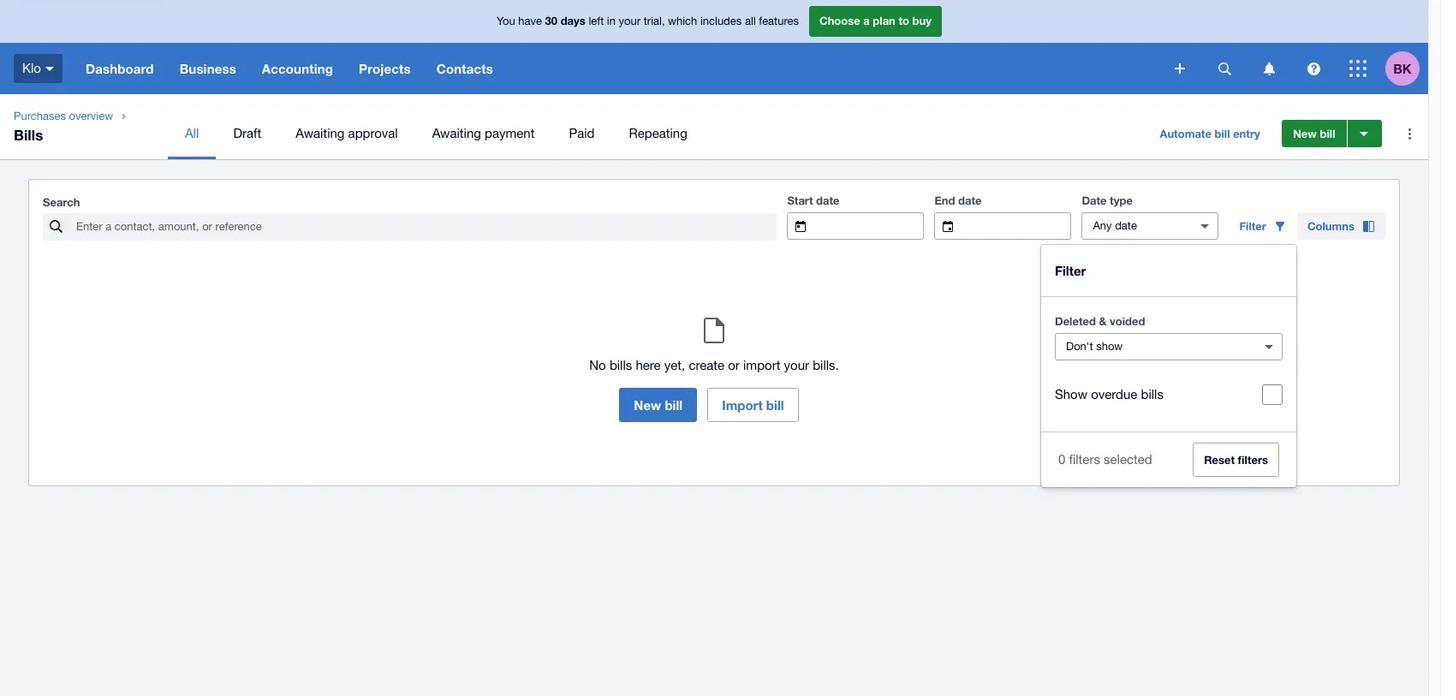 Task type: describe. For each thing, give the bounding box(es) containing it.
entry
[[1234, 127, 1261, 141]]

left
[[589, 15, 604, 28]]

end
[[935, 194, 956, 207]]

0
[[1059, 452, 1066, 467]]

date for end date
[[959, 194, 982, 207]]

which
[[668, 15, 698, 28]]

awaiting approval
[[296, 126, 398, 141]]

no
[[590, 358, 606, 373]]

1 vertical spatial your
[[784, 358, 810, 373]]

automate
[[1160, 127, 1212, 141]]

Deleted & voided field
[[1056, 334, 1251, 360]]

awaiting approval link
[[279, 108, 415, 159]]

repeating
[[629, 126, 688, 141]]

import
[[744, 358, 781, 373]]

choose
[[820, 14, 861, 28]]

svg image inside klo popup button
[[45, 67, 54, 71]]

business button
[[167, 43, 249, 94]]

new for leftmost new bill button
[[634, 398, 662, 413]]

date type
[[1082, 194, 1133, 207]]

business
[[180, 61, 236, 76]]

all
[[185, 126, 199, 141]]

banner containing bk
[[0, 0, 1429, 94]]

projects button
[[346, 43, 424, 94]]

filter inside group
[[1056, 263, 1087, 278]]

search
[[43, 195, 80, 209]]

purchases overview link
[[7, 108, 120, 125]]

bills
[[14, 126, 43, 144]]

automate bill entry button
[[1150, 120, 1271, 147]]

deleted
[[1056, 314, 1097, 328]]

type
[[1110, 194, 1133, 207]]

overview
[[69, 110, 113, 123]]

no bills here yet, create or import your bills.
[[590, 358, 839, 373]]

contacts
[[437, 61, 493, 76]]

Start date field
[[820, 213, 924, 239]]

menu inside bills "navigation"
[[168, 108, 1136, 159]]

in
[[607, 15, 616, 28]]

days
[[561, 14, 586, 28]]

show overdue bills
[[1056, 387, 1164, 402]]

bk
[[1394, 60, 1413, 76]]

filter button
[[1230, 212, 1298, 240]]

voided
[[1110, 314, 1146, 328]]

start
[[788, 194, 813, 207]]

new bill button inside bills "navigation"
[[1283, 120, 1347, 147]]

projects
[[359, 61, 411, 76]]

includes
[[701, 15, 742, 28]]

or
[[728, 358, 740, 373]]

approval
[[348, 126, 398, 141]]

all
[[745, 15, 756, 28]]

0 horizontal spatial svg image
[[1308, 62, 1321, 75]]

paid
[[569, 126, 595, 141]]

create
[[689, 358, 725, 373]]

dashboard link
[[73, 43, 167, 94]]

here
[[636, 358, 661, 373]]

to
[[899, 14, 910, 28]]

filter inside button
[[1240, 219, 1267, 233]]

overdue
[[1092, 387, 1138, 402]]

start date
[[788, 194, 840, 207]]

plan
[[873, 14, 896, 28]]

End date field
[[968, 213, 1071, 239]]

30
[[545, 14, 558, 28]]

&
[[1100, 314, 1107, 328]]

bill for new bill button inside the bills "navigation"
[[1321, 127, 1336, 141]]

1 horizontal spatial svg image
[[1350, 60, 1367, 77]]

import
[[722, 398, 763, 413]]

accounting button
[[249, 43, 346, 94]]

klo
[[22, 61, 41, 75]]

buy
[[913, 14, 932, 28]]

overflow menu image
[[1393, 117, 1427, 151]]

reset filters
[[1205, 453, 1269, 467]]

repeating link
[[612, 108, 705, 159]]

new for new bill button inside the bills "navigation"
[[1294, 127, 1318, 141]]

draft link
[[216, 108, 279, 159]]



Task type: vqa. For each thing, say whether or not it's contained in the screenshot.
rightmost svg image
yes



Task type: locate. For each thing, give the bounding box(es) containing it.
filters for 0
[[1070, 452, 1101, 467]]

bills right the overdue
[[1142, 387, 1164, 402]]

1 vertical spatial new bill button
[[620, 388, 698, 422]]

1 horizontal spatial new bill button
[[1283, 120, 1347, 147]]

bk button
[[1386, 43, 1429, 94]]

contacts button
[[424, 43, 506, 94]]

selected
[[1104, 452, 1153, 467]]

you have 30 days left in your trial, which includes all features
[[497, 14, 799, 28]]

1 vertical spatial new bill
[[634, 398, 683, 413]]

import bill
[[722, 398, 784, 413]]

bills navigation
[[0, 94, 1429, 159]]

0 horizontal spatial date
[[817, 194, 840, 207]]

bill for automate bill entry popup button
[[1215, 127, 1231, 141]]

bills
[[610, 358, 633, 373], [1142, 387, 1164, 402]]

1 horizontal spatial new bill
[[1294, 127, 1336, 141]]

new bill right the entry
[[1294, 127, 1336, 141]]

payment
[[485, 126, 535, 141]]

bills.
[[813, 358, 839, 373]]

accounting
[[262, 61, 333, 76]]

banner
[[0, 0, 1429, 94]]

new right the entry
[[1294, 127, 1318, 141]]

0 vertical spatial new bill
[[1294, 127, 1336, 141]]

awaiting left the payment
[[432, 126, 481, 141]]

1 horizontal spatial bills
[[1142, 387, 1164, 402]]

a
[[864, 14, 870, 28]]

navigation
[[73, 43, 1163, 94]]

0 horizontal spatial filter
[[1056, 263, 1087, 278]]

date right end
[[959, 194, 982, 207]]

bill for leftmost new bill button
[[665, 398, 683, 413]]

2 date from the left
[[959, 194, 982, 207]]

bill inside popup button
[[1215, 127, 1231, 141]]

columns button
[[1298, 212, 1386, 240]]

klo button
[[0, 43, 73, 94]]

awaiting for awaiting approval
[[296, 126, 345, 141]]

filter left columns on the top right
[[1240, 219, 1267, 233]]

1 awaiting from the left
[[296, 126, 345, 141]]

date right start
[[817, 194, 840, 207]]

date
[[1082, 194, 1107, 207]]

1 vertical spatial new
[[634, 398, 662, 413]]

new bill down here at the bottom left
[[634, 398, 683, 413]]

awaiting payment
[[432, 126, 535, 141]]

your inside the you have 30 days left in your trial, which includes all features
[[619, 15, 641, 28]]

1 horizontal spatial new
[[1294, 127, 1318, 141]]

new
[[1294, 127, 1318, 141], [634, 398, 662, 413]]

bill right import
[[767, 398, 784, 413]]

0 horizontal spatial bills
[[610, 358, 633, 373]]

1 horizontal spatial filters
[[1239, 453, 1269, 467]]

new bill for leftmost new bill button
[[634, 398, 683, 413]]

new bill inside bills "navigation"
[[1294, 127, 1336, 141]]

0 horizontal spatial new bill
[[634, 398, 683, 413]]

0 vertical spatial new
[[1294, 127, 1318, 141]]

choose a plan to buy
[[820, 14, 932, 28]]

filter
[[1240, 219, 1267, 233], [1056, 263, 1087, 278]]

awaiting inside awaiting payment link
[[432, 126, 481, 141]]

Search field
[[75, 214, 777, 240]]

0 horizontal spatial new
[[634, 398, 662, 413]]

bills inside filter group
[[1142, 387, 1164, 402]]

purchases
[[14, 110, 66, 123]]

bill down yet,
[[665, 398, 683, 413]]

0 vertical spatial filter
[[1240, 219, 1267, 233]]

filter group
[[1042, 245, 1297, 487]]

svg image
[[1350, 60, 1367, 77], [1308, 62, 1321, 75]]

new bill button right the entry
[[1283, 120, 1347, 147]]

reset filters button
[[1194, 443, 1280, 477]]

awaiting left the approval at top
[[296, 126, 345, 141]]

1 horizontal spatial date
[[959, 194, 982, 207]]

navigation containing dashboard
[[73, 43, 1163, 94]]

filter up 'deleted'
[[1056, 263, 1087, 278]]

awaiting for awaiting payment
[[432, 126, 481, 141]]

date
[[817, 194, 840, 207], [959, 194, 982, 207]]

bill
[[1215, 127, 1231, 141], [1321, 127, 1336, 141], [665, 398, 683, 413], [767, 398, 784, 413]]

your right in
[[619, 15, 641, 28]]

dashboard
[[86, 61, 154, 76]]

0 vertical spatial your
[[619, 15, 641, 28]]

2 awaiting from the left
[[432, 126, 481, 141]]

svg image
[[1219, 62, 1232, 75], [1264, 62, 1275, 75], [1175, 63, 1186, 74], [45, 67, 54, 71]]

new inside bills "navigation"
[[1294, 127, 1318, 141]]

new down here at the bottom left
[[634, 398, 662, 413]]

show
[[1056, 387, 1088, 402]]

bill right the entry
[[1321, 127, 1336, 141]]

awaiting payment link
[[415, 108, 552, 159]]

deleted & voided
[[1056, 314, 1146, 328]]

draft
[[233, 126, 261, 141]]

1 vertical spatial bills
[[1142, 387, 1164, 402]]

new bill button
[[1283, 120, 1347, 147], [620, 388, 698, 422]]

0 horizontal spatial your
[[619, 15, 641, 28]]

filters for reset
[[1239, 453, 1269, 467]]

have
[[519, 15, 542, 28]]

1 horizontal spatial filter
[[1240, 219, 1267, 233]]

0 filters selected
[[1059, 452, 1153, 467]]

paid link
[[552, 108, 612, 159]]

columns
[[1308, 219, 1355, 233]]

1 horizontal spatial your
[[784, 358, 810, 373]]

1 date from the left
[[817, 194, 840, 207]]

yet,
[[665, 358, 686, 373]]

0 horizontal spatial filters
[[1070, 452, 1101, 467]]

features
[[759, 15, 799, 28]]

reset
[[1205, 453, 1235, 467]]

awaiting
[[296, 126, 345, 141], [432, 126, 481, 141]]

all link
[[168, 108, 216, 159]]

filters inside button
[[1239, 453, 1269, 467]]

1 horizontal spatial awaiting
[[432, 126, 481, 141]]

automate bill entry
[[1160, 127, 1261, 141]]

bill for import bill button
[[767, 398, 784, 413]]

end date
[[935, 194, 982, 207]]

1 vertical spatial filter
[[1056, 263, 1087, 278]]

new bill button down here at the bottom left
[[620, 388, 698, 422]]

filters right reset
[[1239, 453, 1269, 467]]

0 horizontal spatial new bill button
[[620, 388, 698, 422]]

bills right no
[[610, 358, 633, 373]]

Date type field
[[1083, 213, 1187, 239]]

0 vertical spatial bills
[[610, 358, 633, 373]]

new bill for new bill button inside the bills "navigation"
[[1294, 127, 1336, 141]]

you
[[497, 15, 516, 28]]

0 vertical spatial new bill button
[[1283, 120, 1347, 147]]

bill left the entry
[[1215, 127, 1231, 141]]

trial,
[[644, 15, 665, 28]]

menu containing all
[[168, 108, 1136, 159]]

import bill button
[[708, 388, 799, 422]]

date for start date
[[817, 194, 840, 207]]

purchases overview
[[14, 110, 113, 123]]

new bill
[[1294, 127, 1336, 141], [634, 398, 683, 413]]

0 horizontal spatial awaiting
[[296, 126, 345, 141]]

your left bills.
[[784, 358, 810, 373]]

your
[[619, 15, 641, 28], [784, 358, 810, 373]]

filters
[[1070, 452, 1101, 467], [1239, 453, 1269, 467]]

menu
[[168, 108, 1136, 159]]

filters right 0
[[1070, 452, 1101, 467]]

awaiting inside awaiting approval link
[[296, 126, 345, 141]]



